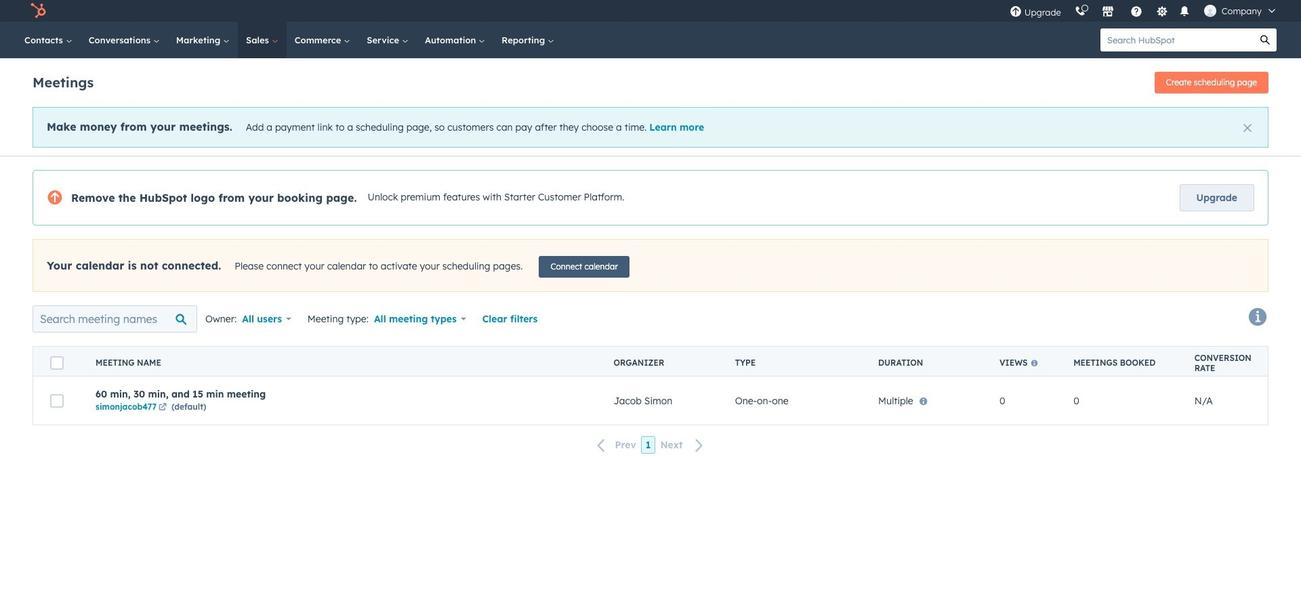 Task type: vqa. For each thing, say whether or not it's contained in the screenshot.
banner
yes



Task type: describe. For each thing, give the bounding box(es) containing it.
1 link opens in a new window image from the top
[[159, 402, 167, 414]]

pagination navigation
[[33, 437, 1269, 455]]

page section element
[[0, 58, 1301, 156]]

alert inside "page section" element
[[33, 107, 1269, 148]]

jacob simon image
[[1204, 5, 1217, 17]]

marketplaces image
[[1102, 6, 1114, 18]]



Task type: locate. For each thing, give the bounding box(es) containing it.
banner
[[33, 68, 1269, 94]]

menu
[[1003, 0, 1285, 22]]

2 link opens in a new window image from the top
[[159, 404, 167, 412]]

Search HubSpot search field
[[1101, 28, 1254, 52]]

close image
[[1244, 124, 1252, 132]]

banner inside "page section" element
[[33, 68, 1269, 94]]

Search meeting names search field
[[33, 306, 197, 333]]

alert
[[33, 107, 1269, 148]]

link opens in a new window image
[[159, 402, 167, 414], [159, 404, 167, 412]]



